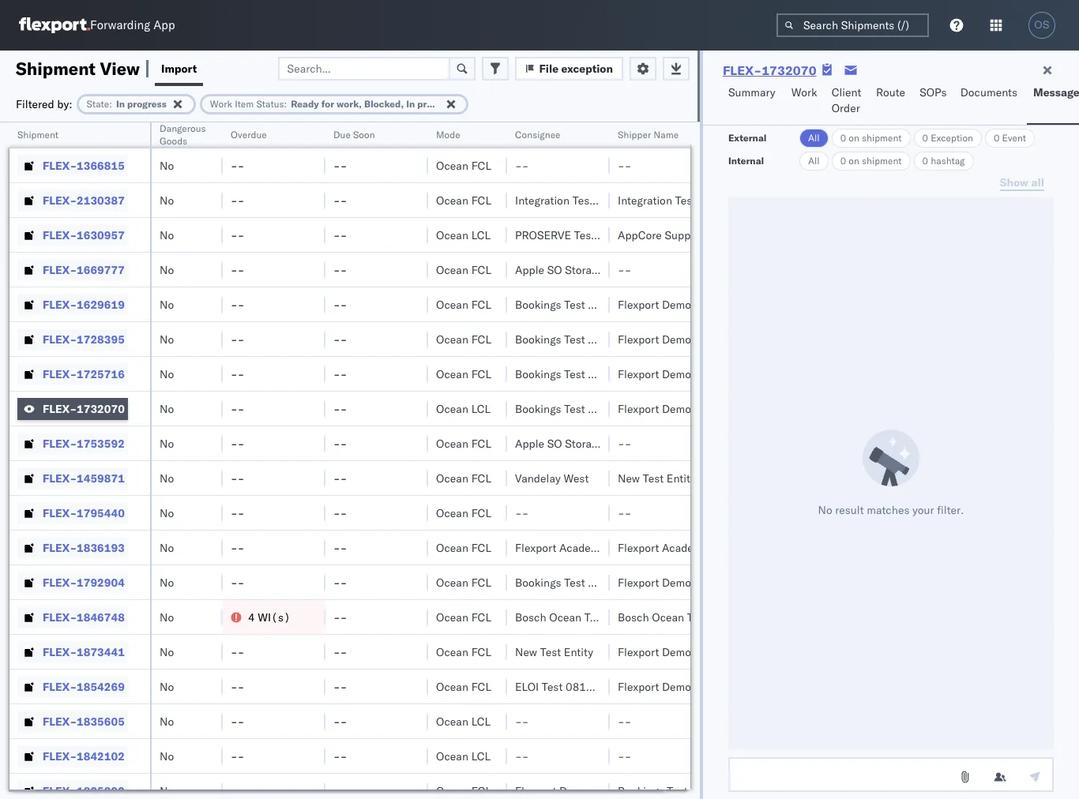 Task type: locate. For each thing, give the bounding box(es) containing it.
2 so from the top
[[547, 437, 562, 451]]

9 ocean fcl from the top
[[436, 506, 492, 520]]

6 ocean fcl from the top
[[436, 367, 492, 381]]

2 progress from the left
[[417, 98, 457, 109]]

1 all button from the top
[[800, 129, 829, 148]]

1 vertical spatial shipment
[[17, 129, 58, 141]]

flex-1728395 button
[[17, 328, 128, 350]]

1 vertical spatial all button
[[800, 152, 829, 171]]

0 horizontal spatial in
[[116, 98, 125, 109]]

2 storage from the top
[[565, 437, 603, 451]]

0 vertical spatial use)
[[657, 263, 685, 277]]

ocean fcl for flex-1854269
[[436, 680, 492, 694]]

in
[[116, 98, 125, 109], [406, 98, 415, 109]]

in right the state
[[116, 98, 125, 109]]

5 resize handle column header from the left
[[488, 122, 507, 800]]

1 vertical spatial shipment
[[862, 155, 902, 167]]

1 vertical spatial apple so storage (do not use)
[[515, 437, 685, 451]]

ocean for 1366815
[[436, 158, 469, 173]]

1728395
[[77, 332, 125, 347]]

flex- inside 'button'
[[43, 158, 77, 173]]

3 lcl from the top
[[471, 715, 491, 729]]

flex- down flex-1629619 button
[[43, 332, 77, 347]]

all button for external
[[800, 129, 829, 148]]

4
[[248, 610, 255, 625]]

shipper inside "shipper name" button
[[618, 129, 651, 141]]

1 lcl from the top
[[471, 228, 491, 242]]

flex-1669777 button
[[17, 259, 128, 281]]

storage for flex-1753592
[[565, 437, 603, 451]]

0 horizontal spatial :
[[109, 98, 112, 109]]

on for 0 hashtag
[[849, 155, 860, 167]]

0 vertical spatial storage
[[565, 263, 603, 277]]

file
[[539, 61, 559, 75]]

0 horizontal spatial work
[[210, 98, 232, 109]]

flex- for flex-2130387 button
[[43, 193, 77, 207]]

academy left (us)
[[559, 541, 605, 555]]

1 in from the left
[[116, 98, 125, 109]]

1 horizontal spatial progress
[[417, 98, 457, 109]]

test
[[574, 228, 595, 242], [564, 298, 585, 312], [564, 332, 585, 347], [564, 367, 585, 381], [564, 402, 585, 416], [643, 471, 664, 486], [564, 576, 585, 590], [585, 610, 606, 625], [687, 610, 708, 625], [540, 645, 561, 659], [542, 680, 563, 694], [667, 784, 688, 799]]

flex- down 'shipment' button
[[43, 158, 77, 173]]

1 vertical spatial entity
[[564, 645, 594, 659]]

13 fcl from the top
[[471, 645, 492, 659]]

5 ocean fcl from the top
[[436, 332, 492, 347]]

1 horizontal spatial new
[[618, 471, 640, 486]]

4 ocean fcl from the top
[[436, 298, 492, 312]]

0 horizontal spatial academy
[[559, 541, 605, 555]]

in right blocked,
[[406, 98, 415, 109]]

progress
[[127, 98, 167, 109], [417, 98, 457, 109]]

inc.
[[640, 541, 659, 555]]

0 vertical spatial (do
[[606, 263, 629, 277]]

consignee for flex-1725716
[[588, 367, 641, 381]]

flex- up flex-1728395 button
[[43, 298, 77, 312]]

work for work
[[792, 85, 818, 100]]

6 fcl from the top
[[471, 367, 492, 381]]

4 lcl from the top
[[471, 750, 491, 764]]

flex- for flex-1835892 button at the left
[[43, 784, 77, 799]]

1 fcl from the top
[[471, 158, 492, 173]]

filter.
[[937, 503, 964, 517]]

3 ocean lcl from the top
[[436, 715, 491, 729]]

forwarding app link
[[19, 17, 175, 33]]

1 not from the top
[[632, 263, 654, 277]]

0 vertical spatial so
[[547, 263, 562, 277]]

bookings test consignee for flex-1792904
[[515, 576, 641, 590]]

1 vertical spatial storage
[[565, 437, 603, 451]]

documents
[[961, 85, 1018, 100]]

flex-1753592
[[43, 437, 125, 451]]

shipper for flex-1873441
[[694, 645, 733, 659]]

result
[[836, 503, 864, 517]]

1 horizontal spatial :
[[284, 98, 287, 109]]

1 storage from the top
[[565, 263, 603, 277]]

1366815
[[77, 158, 125, 173]]

ocean fcl for flex-1459871
[[436, 471, 492, 486]]

1 (do from the top
[[606, 263, 629, 277]]

exception
[[561, 61, 613, 75]]

flex- up flex-1846748 button
[[43, 576, 77, 590]]

flex-1732070
[[723, 62, 817, 78], [43, 402, 125, 416]]

use) for flex-1669777
[[657, 263, 685, 277]]

2 all from the top
[[808, 155, 820, 167]]

11 fcl from the top
[[471, 576, 492, 590]]

flex- up flex-1753592 button
[[43, 402, 77, 416]]

3 resize handle column header from the left
[[307, 122, 326, 800]]

flex- down flex-1630957 button
[[43, 263, 77, 277]]

apple so storage (do not use) down account
[[515, 263, 685, 277]]

route button
[[870, 78, 914, 125]]

2
[[699, 471, 706, 486]]

consignee for flex-1629619
[[588, 298, 641, 312]]

resize handle column header for dangerous goods
[[204, 122, 223, 800]]

0 horizontal spatial entity
[[564, 645, 594, 659]]

resize handle column header
[[131, 122, 150, 800], [204, 122, 223, 800], [307, 122, 326, 800], [409, 122, 428, 800], [488, 122, 507, 800], [591, 122, 610, 800]]

flexport. image
[[19, 17, 90, 33]]

1 vertical spatial use)
[[657, 437, 685, 451]]

1753592
[[77, 437, 125, 451]]

entity up 081801
[[564, 645, 594, 659]]

flex-1753592 button
[[17, 433, 128, 455]]

flexport
[[618, 298, 659, 312], [618, 332, 659, 347], [618, 367, 659, 381], [618, 402, 659, 416], [515, 541, 557, 555], [618, 541, 659, 555], [618, 576, 659, 590], [618, 645, 659, 659], [618, 680, 659, 694], [515, 784, 557, 799]]

flex-1873441
[[43, 645, 125, 659]]

dangerous
[[160, 122, 206, 134]]

all button
[[800, 129, 829, 148], [800, 152, 829, 171]]

not up new test entity 2
[[632, 437, 654, 451]]

1732070 up the summary
[[762, 62, 817, 78]]

no for flex-1854269
[[160, 680, 174, 694]]

flex- up 'flex-1792904' button
[[43, 541, 77, 555]]

4 fcl from the top
[[471, 298, 492, 312]]

apple so storage (do not use)
[[515, 263, 685, 277], [515, 437, 685, 451]]

bookings test consignee for flex-1728395
[[515, 332, 641, 347]]

name
[[654, 129, 679, 141]]

ocean fcl for flex-1728395
[[436, 332, 492, 347]]

storage down proserve test account
[[565, 263, 603, 277]]

route
[[876, 85, 906, 100]]

work left the item
[[210, 98, 232, 109]]

1 horizontal spatial in
[[406, 98, 415, 109]]

shipper name
[[618, 129, 679, 141]]

apple up the vandelay
[[515, 437, 544, 451]]

progress up mode
[[417, 98, 457, 109]]

not for flex-1669777
[[632, 263, 654, 277]]

1 horizontal spatial work
[[792, 85, 818, 100]]

(do
[[606, 263, 629, 277], [606, 437, 629, 451]]

0 vertical spatial all button
[[800, 129, 829, 148]]

1 vertical spatial so
[[547, 437, 562, 451]]

storage up west
[[565, 437, 603, 451]]

flex- down flex-1873441 button
[[43, 680, 77, 694]]

no for flex-1630957
[[160, 228, 174, 242]]

ocean for 1629619
[[436, 298, 469, 312]]

bookings test consignee for flex-1732070
[[515, 402, 641, 416]]

flex- for flex-1835605 button
[[43, 715, 77, 729]]

shipper for flex-1629619
[[694, 298, 733, 312]]

order
[[832, 101, 860, 115]]

flex- for flex-1836193 button
[[43, 541, 77, 555]]

1 vertical spatial flex-1732070
[[43, 402, 125, 416]]

2 use) from the top
[[657, 437, 685, 451]]

0 vertical spatial apple so storage (do not use)
[[515, 263, 685, 277]]

all for external
[[808, 132, 820, 144]]

flex-1795440
[[43, 506, 125, 520]]

14 ocean fcl from the top
[[436, 680, 492, 694]]

bosch up new test entity on the bottom of page
[[515, 610, 547, 625]]

None text field
[[729, 758, 1054, 793]]

work down the 'flex-1732070' link
[[792, 85, 818, 100]]

file exception
[[539, 61, 613, 75]]

0 vertical spatial on
[[849, 132, 860, 144]]

0 horizontal spatial flex-1732070
[[43, 402, 125, 416]]

resize handle column header for mode
[[488, 122, 507, 800]]

shipment up by:
[[16, 57, 96, 79]]

2 apple so storage (do not use) from the top
[[515, 437, 685, 451]]

flex- for flex-1366815 'button' on the top of page
[[43, 158, 77, 173]]

bookings test consignee
[[515, 298, 641, 312], [515, 332, 641, 347], [515, 367, 641, 381], [515, 402, 641, 416], [515, 576, 641, 590], [618, 784, 744, 799]]

0 vertical spatial entity
[[667, 471, 696, 486]]

apple down proserve
[[515, 263, 544, 277]]

0 vertical spatial not
[[632, 263, 654, 277]]

10 fcl from the top
[[471, 541, 492, 555]]

1 bosch ocean test from the left
[[515, 610, 606, 625]]

0 vertical spatial apple
[[515, 263, 544, 277]]

ocean for 1846748
[[436, 610, 469, 625]]

0 vertical spatial new
[[618, 471, 640, 486]]

1 horizontal spatial bosch
[[618, 610, 649, 625]]

flex- for 'flex-1792904' button
[[43, 576, 77, 590]]

no for flex-1842102
[[160, 750, 174, 764]]

8 ocean fcl from the top
[[436, 471, 492, 486]]

mode
[[436, 129, 460, 141]]

new up eloi
[[515, 645, 537, 659]]

1 use) from the top
[[657, 263, 685, 277]]

no for flex-1728395
[[160, 332, 174, 347]]

flex- down flex-1366815 'button' on the top of page
[[43, 193, 77, 207]]

new for new test entity
[[515, 645, 537, 659]]

forwarding
[[90, 18, 150, 33]]

shipment down filtered
[[17, 129, 58, 141]]

1 bosch from the left
[[515, 610, 547, 625]]

ocean for 1459871
[[436, 471, 469, 486]]

0 vertical spatial flex-1732070
[[723, 62, 817, 78]]

7 ocean fcl from the top
[[436, 437, 492, 451]]

os
[[1035, 19, 1050, 31]]

consignee inside button
[[515, 129, 561, 141]]

9 fcl from the top
[[471, 506, 492, 520]]

7 fcl from the top
[[471, 437, 492, 451]]

on for 0 exception
[[849, 132, 860, 144]]

12 ocean fcl from the top
[[436, 610, 492, 625]]

shipper for flex-1728395
[[694, 332, 733, 347]]

flex-1835605
[[43, 715, 125, 729]]

bookings for flex-1629619
[[515, 298, 562, 312]]

consignee button
[[507, 126, 594, 141]]

4 wi(s)
[[248, 610, 291, 625]]

: down view
[[109, 98, 112, 109]]

0 vertical spatial 0 on shipment
[[841, 132, 902, 144]]

1 horizontal spatial 1732070
[[762, 62, 817, 78]]

entity left 2
[[667, 471, 696, 486]]

flex- down flex-1459871 button
[[43, 506, 77, 520]]

new
[[618, 471, 640, 486], [515, 645, 537, 659]]

co. for flex-1629619
[[736, 298, 752, 312]]

ocean fcl for flex-1725716
[[436, 367, 492, 381]]

15 fcl from the top
[[471, 784, 492, 799]]

flex-1630957 button
[[17, 224, 128, 246]]

3 ocean fcl from the top
[[436, 263, 492, 277]]

mode button
[[428, 126, 492, 141]]

use) for flex-1753592
[[657, 437, 685, 451]]

1732070 down "1725716"
[[77, 402, 125, 416]]

ocean lcl for flex-1732070
[[436, 402, 491, 416]]

0 horizontal spatial new
[[515, 645, 537, 659]]

6 resize handle column header from the left
[[591, 122, 610, 800]]

ocean lcl for flex-1842102
[[436, 750, 491, 764]]

ocean for 1669777
[[436, 263, 469, 277]]

0 horizontal spatial 1732070
[[77, 402, 125, 416]]

2 not from the top
[[632, 437, 654, 451]]

proserve test account
[[515, 228, 640, 242]]

fcl for flex-1728395
[[471, 332, 492, 347]]

(do down account
[[606, 263, 629, 277]]

progress up dangerous
[[127, 98, 167, 109]]

ocean fcl for flex-1835892
[[436, 784, 492, 799]]

bookings for flex-1732070
[[515, 402, 562, 416]]

work,
[[337, 98, 362, 109]]

academy for (sz)
[[662, 541, 708, 555]]

flex- for flex-1846748 button
[[43, 610, 77, 625]]

3 fcl from the top
[[471, 263, 492, 277]]

2 : from the left
[[284, 98, 287, 109]]

new test entity 2
[[618, 471, 706, 486]]

1 horizontal spatial entity
[[667, 471, 696, 486]]

1 vertical spatial on
[[849, 155, 860, 167]]

1 apple so storage (do not use) from the top
[[515, 263, 685, 277]]

co.
[[736, 298, 752, 312], [736, 332, 752, 347], [736, 367, 752, 381], [736, 402, 752, 416], [736, 576, 752, 590], [736, 645, 752, 659], [736, 680, 752, 694], [633, 784, 649, 799]]

0 vertical spatial shipment
[[16, 57, 96, 79]]

flex- for the flex-1795440 button
[[43, 506, 77, 520]]

flex- down flex-1846748 button
[[43, 645, 77, 659]]

work
[[792, 85, 818, 100], [210, 98, 232, 109]]

no for flex-1459871
[[160, 471, 174, 486]]

entity for new test entity
[[564, 645, 594, 659]]

ocean for 1842102
[[436, 750, 469, 764]]

no
[[160, 158, 174, 173], [160, 193, 174, 207], [160, 228, 174, 242], [160, 263, 174, 277], [160, 298, 174, 312], [160, 332, 174, 347], [160, 367, 174, 381], [160, 402, 174, 416], [160, 437, 174, 451], [160, 471, 174, 486], [818, 503, 833, 517], [160, 506, 174, 520], [160, 541, 174, 555], [160, 576, 174, 590], [160, 610, 174, 625], [160, 645, 174, 659], [160, 680, 174, 694], [160, 715, 174, 729], [160, 750, 174, 764], [160, 784, 174, 799]]

shipment
[[16, 57, 96, 79], [17, 129, 58, 141]]

flex- up the flex-1795440 button
[[43, 471, 77, 486]]

exception
[[931, 132, 974, 144]]

shipment
[[862, 132, 902, 144], [862, 155, 902, 167]]

co. for flex-1854269
[[736, 680, 752, 694]]

1 horizontal spatial academy
[[662, 541, 708, 555]]

ocean for 1792904
[[436, 576, 469, 590]]

1 all from the top
[[808, 132, 820, 144]]

flex-1728395
[[43, 332, 125, 347]]

2 apple from the top
[[515, 437, 544, 451]]

1 apple from the top
[[515, 263, 544, 277]]

lcl for flex-1842102
[[471, 750, 491, 764]]

ocean for 1725716
[[436, 367, 469, 381]]

4 ocean lcl from the top
[[436, 750, 491, 764]]

2 shipment from the top
[[862, 155, 902, 167]]

flex- up flex-1669777 button
[[43, 228, 77, 242]]

1 vertical spatial 0 on shipment
[[841, 155, 902, 167]]

shipment inside 'shipment' button
[[17, 129, 58, 141]]

so for flex-1669777
[[547, 263, 562, 277]]

flex-1732070 up the summary
[[723, 62, 817, 78]]

ocean fcl for flex-1836193
[[436, 541, 492, 555]]

flex- up flex-1873441 button
[[43, 610, 77, 625]]

1 vertical spatial (do
[[606, 437, 629, 451]]

bosch ocean test down inc.
[[618, 610, 708, 625]]

flexport academy (us) inc.
[[515, 541, 659, 555]]

flex- for flex-1753592 button
[[43, 437, 77, 451]]

5 fcl from the top
[[471, 332, 492, 347]]

fcl for flex-1366815
[[471, 158, 492, 173]]

flex- up "flex-1842102" button
[[43, 715, 77, 729]]

hashtag
[[931, 155, 965, 167]]

2 lcl from the top
[[471, 402, 491, 416]]

fcl for flex-1873441
[[471, 645, 492, 659]]

due soon
[[333, 129, 375, 141]]

flex-
[[723, 62, 762, 78], [43, 158, 77, 173], [43, 193, 77, 207], [43, 228, 77, 242], [43, 263, 77, 277], [43, 298, 77, 312], [43, 332, 77, 347], [43, 367, 77, 381], [43, 402, 77, 416], [43, 437, 77, 451], [43, 471, 77, 486], [43, 506, 77, 520], [43, 541, 77, 555], [43, 576, 77, 590], [43, 610, 77, 625], [43, 645, 77, 659], [43, 680, 77, 694], [43, 715, 77, 729], [43, 750, 77, 764], [43, 784, 77, 799]]

Search Shipments (/) text field
[[777, 13, 929, 37]]

ocean for 1728395
[[436, 332, 469, 347]]

flexport for flex-1629619
[[618, 298, 659, 312]]

use) down appcore supply ltd
[[657, 263, 685, 277]]

ltd
[[702, 228, 718, 242]]

(do up new test entity 2
[[606, 437, 629, 451]]

bosch ocean test up new test entity on the bottom of page
[[515, 610, 606, 625]]

flex-1629619
[[43, 298, 125, 312]]

eloi test 081801
[[515, 680, 607, 694]]

flex-1835892 button
[[17, 780, 128, 800]]

no for flex-1669777
[[160, 263, 174, 277]]

apple so storage (do not use) up west
[[515, 437, 685, 451]]

1 horizontal spatial flex-1732070
[[723, 62, 817, 78]]

1 0 on shipment from the top
[[841, 132, 902, 144]]

flex- for flex-1459871 button
[[43, 471, 77, 486]]

0 vertical spatial all
[[808, 132, 820, 144]]

work inside button
[[792, 85, 818, 100]]

use) up new test entity 2
[[657, 437, 685, 451]]

2 resize handle column header from the left
[[204, 122, 223, 800]]

14 fcl from the top
[[471, 680, 492, 694]]

no for flex-1835605
[[160, 715, 174, 729]]

11 ocean fcl from the top
[[436, 576, 492, 590]]

resize handle column header for shipment
[[131, 122, 150, 800]]

wi(s)
[[258, 610, 291, 625]]

2 ocean fcl from the top
[[436, 193, 492, 207]]

sops button
[[914, 78, 954, 125]]

10 ocean fcl from the top
[[436, 541, 492, 555]]

1 ocean lcl from the top
[[436, 228, 491, 242]]

1 shipment from the top
[[862, 132, 902, 144]]

flex- up flex-1835892 button at the left
[[43, 750, 77, 764]]

2 on from the top
[[849, 155, 860, 167]]

flexport for flex-1725716
[[618, 367, 659, 381]]

ocean for 1836193
[[436, 541, 469, 555]]

bosch down (us)
[[618, 610, 649, 625]]

co. for flex-1792904
[[736, 576, 752, 590]]

so up vandelay west
[[547, 437, 562, 451]]

1725716
[[77, 367, 125, 381]]

0 horizontal spatial bosch
[[515, 610, 547, 625]]

2 0 on shipment from the top
[[841, 155, 902, 167]]

2 (do from the top
[[606, 437, 629, 451]]

1846748
[[77, 610, 125, 625]]

by:
[[57, 97, 72, 111]]

flex- down flex-1732070 button
[[43, 437, 77, 451]]

1 vertical spatial all
[[808, 155, 820, 167]]

no for flex-1835892
[[160, 784, 174, 799]]

1835892
[[77, 784, 125, 799]]

shipment for 0 exception
[[862, 132, 902, 144]]

2 academy from the left
[[662, 541, 708, 555]]

1 progress from the left
[[127, 98, 167, 109]]

flexport demo shipper co. for 1728395
[[618, 332, 752, 347]]

no result matches your filter.
[[818, 503, 964, 517]]

1 horizontal spatial bosch ocean test
[[618, 610, 708, 625]]

1 academy from the left
[[559, 541, 605, 555]]

1 vertical spatial apple
[[515, 437, 544, 451]]

1 vertical spatial new
[[515, 645, 537, 659]]

flexport demo shipper co.
[[618, 298, 752, 312], [618, 332, 752, 347], [618, 367, 752, 381], [618, 402, 752, 416], [618, 576, 752, 590], [618, 645, 752, 659], [618, 680, 752, 694], [515, 784, 649, 799]]

1 so from the top
[[547, 263, 562, 277]]

no for flex-1836193
[[160, 541, 174, 555]]

2 fcl from the top
[[471, 193, 492, 207]]

1 ocean fcl from the top
[[436, 158, 492, 173]]

bookings test consignee for flex-1629619
[[515, 298, 641, 312]]

ocean for 1630957
[[436, 228, 469, 242]]

8 fcl from the top
[[471, 471, 492, 486]]

0 horizontal spatial bosch ocean test
[[515, 610, 606, 625]]

0 vertical spatial shipment
[[862, 132, 902, 144]]

flex- down "flex-1842102" button
[[43, 784, 77, 799]]

event
[[1003, 132, 1027, 144]]

bosch
[[515, 610, 547, 625], [618, 610, 649, 625]]

1 resize handle column header from the left
[[131, 122, 150, 800]]

1459871
[[77, 471, 125, 486]]

fcl
[[471, 158, 492, 173], [471, 193, 492, 207], [471, 263, 492, 277], [471, 298, 492, 312], [471, 332, 492, 347], [471, 367, 492, 381], [471, 437, 492, 451], [471, 471, 492, 486], [471, 506, 492, 520], [471, 541, 492, 555], [471, 576, 492, 590], [471, 610, 492, 625], [471, 645, 492, 659], [471, 680, 492, 694], [471, 784, 492, 799]]

15 ocean fcl from the top
[[436, 784, 492, 799]]

academy right inc.
[[662, 541, 708, 555]]

shipper for flex-1854269
[[694, 680, 733, 694]]

1 on from the top
[[849, 132, 860, 144]]

ocean lcl for flex-1630957
[[436, 228, 491, 242]]

1 vertical spatial 1732070
[[77, 402, 125, 416]]

2 all button from the top
[[800, 152, 829, 171]]

new right west
[[618, 471, 640, 486]]

: left ready
[[284, 98, 287, 109]]

12 fcl from the top
[[471, 610, 492, 625]]

not down the appcore
[[632, 263, 654, 277]]

0 horizontal spatial progress
[[127, 98, 167, 109]]

2 ocean lcl from the top
[[436, 402, 491, 416]]

so down proserve
[[547, 263, 562, 277]]

no for flex-1792904
[[160, 576, 174, 590]]

flex- up flex-1732070 button
[[43, 367, 77, 381]]

13 ocean fcl from the top
[[436, 645, 492, 659]]

flex-1732070 up 'flex-1753592'
[[43, 402, 125, 416]]

shipment for 0 hashtag
[[862, 155, 902, 167]]

soon
[[353, 129, 375, 141]]

1 vertical spatial not
[[632, 437, 654, 451]]

shipper
[[618, 129, 651, 141], [694, 298, 733, 312], [694, 332, 733, 347], [694, 367, 733, 381], [694, 402, 733, 416], [694, 576, 733, 590], [694, 645, 733, 659], [694, 680, 733, 694], [592, 784, 631, 799]]

ocean for 1854269
[[436, 680, 469, 694]]



Task type: vqa. For each thing, say whether or not it's contained in the screenshot.


Task type: describe. For each thing, give the bounding box(es) containing it.
flexport demo shipper co. for 1725716
[[618, 367, 752, 381]]

demo for 1792904
[[662, 576, 692, 590]]

co. for flex-1728395
[[736, 332, 752, 347]]

filtered
[[16, 97, 54, 111]]

work button
[[785, 78, 826, 125]]

flex-1669777
[[43, 263, 125, 277]]

flex-1846748
[[43, 610, 125, 625]]

demo for 1629619
[[662, 298, 692, 312]]

flexport demo shipper co. for 1854269
[[618, 680, 752, 694]]

flex-1835892
[[43, 784, 125, 799]]

ocean fcl for flex-1669777
[[436, 263, 492, 277]]

0 exception
[[923, 132, 974, 144]]

ocean fcl for flex-1873441
[[436, 645, 492, 659]]

state : in progress
[[87, 98, 167, 109]]

flexport demo shipper co. for 1732070
[[618, 402, 752, 416]]

apple for flex-1753592
[[515, 437, 544, 451]]

2 in from the left
[[406, 98, 415, 109]]

status
[[256, 98, 284, 109]]

flex-1835605 button
[[17, 711, 128, 733]]

1792904
[[77, 576, 125, 590]]

1 : from the left
[[109, 98, 112, 109]]

shipment view
[[16, 57, 140, 79]]

dangerous goods button
[[152, 119, 217, 148]]

flex-1836193
[[43, 541, 125, 555]]

co. for flex-1725716
[[736, 367, 752, 381]]

ocean fcl for flex-1846748
[[436, 610, 492, 625]]

flex- for "flex-1842102" button
[[43, 750, 77, 764]]

ocean for 1753592
[[436, 437, 469, 451]]

fcl for flex-1669777
[[471, 263, 492, 277]]

1669777
[[77, 263, 125, 277]]

1873441
[[77, 645, 125, 659]]

1836193
[[77, 541, 125, 555]]

sops
[[920, 85, 947, 100]]

flexport academy (sz) ltd.
[[618, 541, 760, 555]]

work for work item status : ready for work, blocked, in progress
[[210, 98, 232, 109]]

demo for 1873441
[[662, 645, 692, 659]]

flex-1854269
[[43, 680, 125, 694]]

blocked,
[[364, 98, 404, 109]]

entity for new test entity 2
[[667, 471, 696, 486]]

bookings test consignee for flex-1725716
[[515, 367, 641, 381]]

forwarding app
[[90, 18, 175, 33]]

demo for 1732070
[[662, 402, 692, 416]]

matches
[[867, 503, 910, 517]]

flex-1842102 button
[[17, 746, 128, 768]]

flex-1792904
[[43, 576, 125, 590]]

(do for flex-1669777
[[606, 263, 629, 277]]

message
[[1034, 85, 1079, 100]]

flex- up the summary
[[723, 62, 762, 78]]

shipper for flex-1725716
[[694, 367, 733, 381]]

flexport for flex-1836193
[[618, 541, 659, 555]]

ocean for 2130387
[[436, 193, 469, 207]]

ocean fcl for flex-1629619
[[436, 298, 492, 312]]

flexport for flex-1792904
[[618, 576, 659, 590]]

co. for flex-1732070
[[736, 402, 752, 416]]

import
[[161, 61, 197, 75]]

1842102
[[77, 750, 125, 764]]

2 bosch from the left
[[618, 610, 649, 625]]

client order button
[[826, 78, 870, 125]]

flex-1725716
[[43, 367, 125, 381]]

client order
[[832, 85, 862, 115]]

(sz)
[[711, 541, 738, 555]]

no for flex-1732070
[[160, 402, 174, 416]]

vandelay west
[[515, 471, 589, 486]]

ltd.
[[741, 541, 760, 555]]

fcl for flex-1459871
[[471, 471, 492, 486]]

fcl for flex-1846748
[[471, 610, 492, 625]]

flexport for flex-1732070
[[618, 402, 659, 416]]

ocean fcl for flex-1366815
[[436, 158, 492, 173]]

all button for internal
[[800, 152, 829, 171]]

fcl for flex-1795440
[[471, 506, 492, 520]]

0 on shipment for 0 exception
[[841, 132, 902, 144]]

flex-1846748 button
[[17, 607, 128, 629]]

flex-1792904 button
[[17, 572, 128, 594]]

2 bosch ocean test from the left
[[618, 610, 708, 625]]

shipment for shipment
[[17, 129, 58, 141]]

1732070 inside button
[[77, 402, 125, 416]]

0 vertical spatial 1732070
[[762, 62, 817, 78]]

flexport demo shipper co. for 1792904
[[618, 576, 752, 590]]

account
[[598, 228, 640, 242]]

your
[[913, 503, 935, 517]]

item
[[235, 98, 254, 109]]

flex-1842102
[[43, 750, 125, 764]]

flex-1732070 link
[[723, 62, 817, 78]]

documents button
[[954, 78, 1027, 125]]

flex- for flex-1629619 button
[[43, 298, 77, 312]]

overdue
[[231, 129, 267, 141]]

import button
[[155, 51, 203, 86]]

flex- for flex-1854269 button
[[43, 680, 77, 694]]

due
[[333, 129, 351, 141]]

(us)
[[608, 541, 637, 555]]

shipper name button
[[610, 126, 697, 141]]

081801
[[566, 680, 607, 694]]

ocean lcl for flex-1835605
[[436, 715, 491, 729]]

shipment button
[[9, 126, 134, 141]]

co. for flex-1873441
[[736, 645, 752, 659]]

demo for 1725716
[[662, 367, 692, 381]]

flex-2130387
[[43, 193, 125, 207]]

storage for flex-1669777
[[565, 263, 603, 277]]

0 hashtag
[[923, 155, 965, 167]]

dangerous goods
[[160, 122, 206, 147]]

view
[[100, 57, 140, 79]]

0 on shipment for 0 hashtag
[[841, 155, 902, 167]]

flex- for flex-1630957 button
[[43, 228, 77, 242]]

resize handle column header for consignee
[[591, 122, 610, 800]]

goods
[[160, 135, 187, 147]]

ocean for 1835892
[[436, 784, 469, 799]]

app
[[153, 18, 175, 33]]

eloi
[[515, 680, 539, 694]]

1795440
[[77, 506, 125, 520]]

ocean fcl for flex-2130387
[[436, 193, 492, 207]]

summary button
[[722, 78, 785, 125]]

fcl for flex-1629619
[[471, 298, 492, 312]]

2130387
[[77, 193, 125, 207]]

Search... text field
[[278, 57, 450, 80]]

consignee for flex-1728395
[[588, 332, 641, 347]]

apple so storage (do not use) for flex-1753592
[[515, 437, 685, 451]]

1854269
[[77, 680, 125, 694]]

ocean for 1795440
[[436, 506, 469, 520]]

4 resize handle column header from the left
[[409, 122, 428, 800]]

apple for flex-1669777
[[515, 263, 544, 277]]

fcl for flex-1753592
[[471, 437, 492, 451]]

flex-1629619 button
[[17, 294, 128, 316]]

fcl for flex-1854269
[[471, 680, 492, 694]]

all for internal
[[808, 155, 820, 167]]

appcore supply ltd
[[618, 228, 718, 242]]

shipment for shipment view
[[16, 57, 96, 79]]

demo for 1854269
[[662, 680, 692, 694]]

flex-1366815
[[43, 158, 125, 173]]

fcl for flex-1792904
[[471, 576, 492, 590]]

flex-1836193 button
[[17, 537, 128, 559]]

lcl for flex-1732070
[[471, 402, 491, 416]]

work item status : ready for work, blocked, in progress
[[210, 98, 457, 109]]

west
[[564, 471, 589, 486]]

bookings for flex-1728395
[[515, 332, 562, 347]]

fcl for flex-1836193
[[471, 541, 492, 555]]

flex-1630957
[[43, 228, 125, 242]]

flex-1732070 inside button
[[43, 402, 125, 416]]

flex- for flex-1873441 button
[[43, 645, 77, 659]]

os button
[[1024, 7, 1060, 43]]

state
[[87, 98, 109, 109]]

summary
[[729, 85, 776, 100]]

ocean for 1732070
[[436, 402, 469, 416]]

for
[[321, 98, 334, 109]]

flexport for flex-1873441
[[618, 645, 659, 659]]

so for flex-1753592
[[547, 437, 562, 451]]



